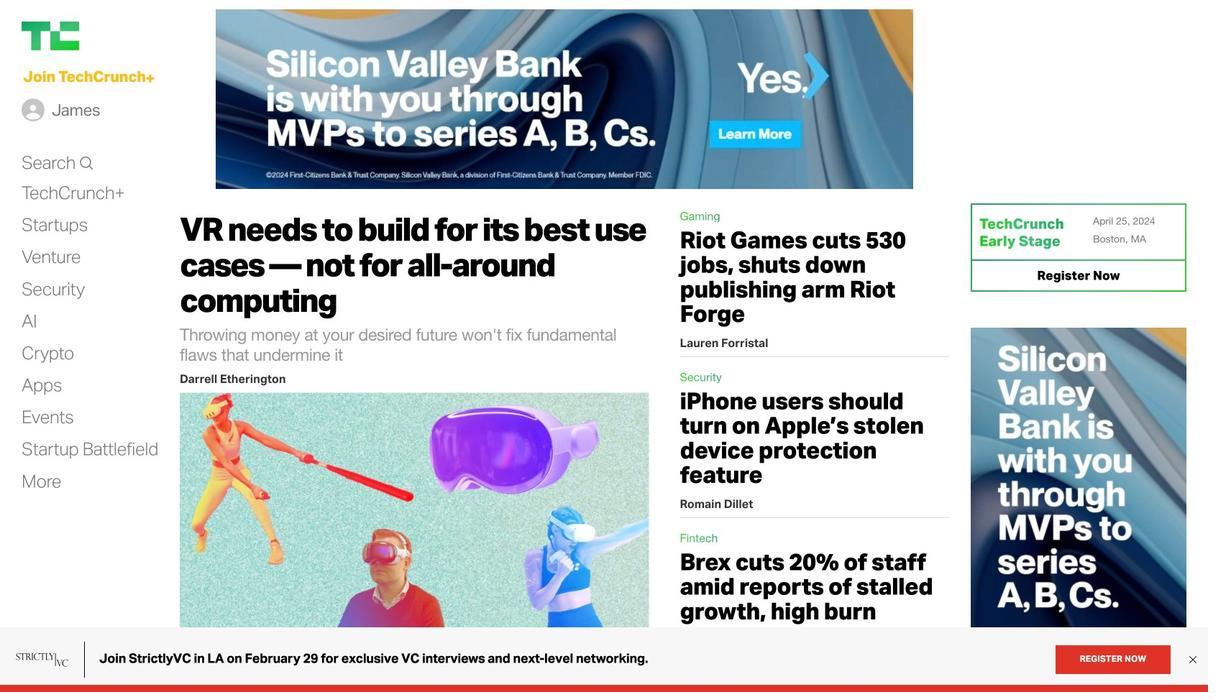 Task type: vqa. For each thing, say whether or not it's contained in the screenshot.
the left Advertisement element
yes



Task type: locate. For each thing, give the bounding box(es) containing it.
0 horizontal spatial advertisement element
[[216, 9, 913, 189]]

0 vertical spatial advertisement element
[[216, 9, 913, 189]]

advertisement element
[[216, 9, 913, 189], [971, 328, 1187, 693]]

various activities being performed in a vr headset, and a vr headset on its own image
[[180, 393, 649, 665]]

1 horizontal spatial advertisement element
[[971, 328, 1187, 693]]



Task type: describe. For each thing, give the bounding box(es) containing it.
1 vertical spatial advertisement element
[[971, 328, 1187, 693]]



